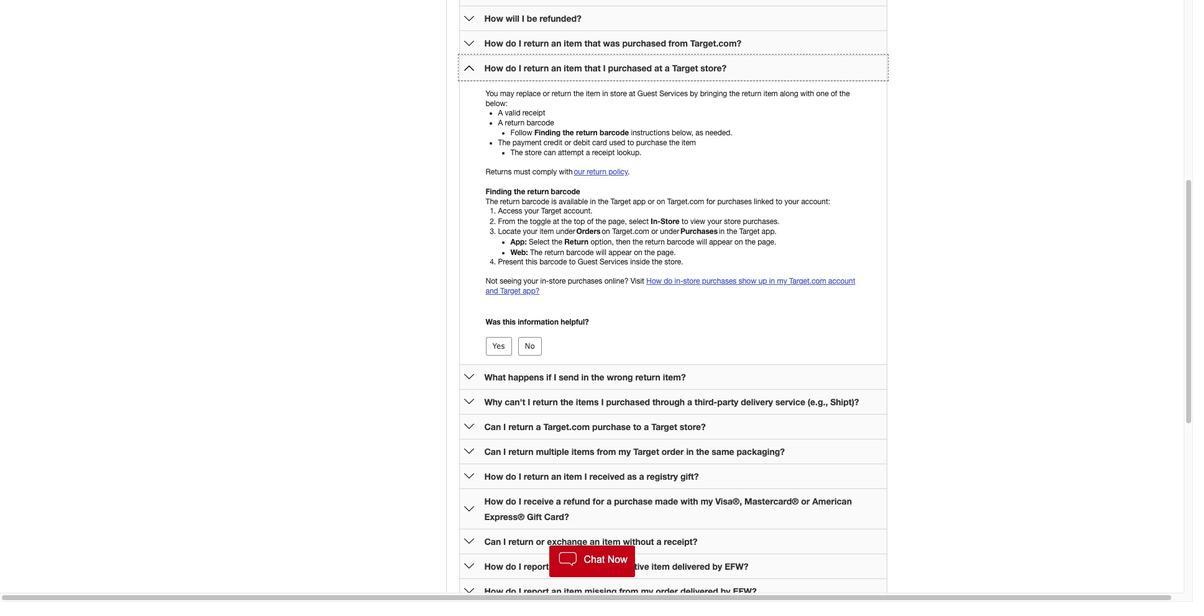 Task type: describe. For each thing, give the bounding box(es) containing it.
service
[[775, 397, 805, 408]]

can i return a target.com purchase to a target store? link
[[484, 422, 706, 432]]

the up inside at the right of page
[[644, 248, 655, 257]]

guest inside you may replace or return the item in store at guest services by bringing the return item along with one of the below: a valid receipt a return barcode follow finding the return barcode instructions below, as needed. the payment credit or debit card used to purchase the item the store can attempt a receipt lookup.
[[637, 89, 657, 98]]

how for how will i be refunded?
[[484, 13, 503, 24]]

return down comply
[[527, 187, 549, 196]]

target.com up then
[[612, 228, 649, 236]]

a down received
[[607, 496, 612, 507]]

target inside how do in-store purchases show up in my target.com account and target app?
[[500, 287, 521, 296]]

below,
[[672, 129, 693, 138]]

how for how do i report a damaged or defective item delivered by efw?
[[484, 562, 503, 572]]

account:
[[801, 197, 830, 206]]

wrong
[[607, 372, 633, 383]]

the right select
[[552, 238, 562, 247]]

was
[[486, 317, 501, 327]]

multiple
[[536, 447, 569, 457]]

chat now link
[[549, 546, 635, 578]]

damaged
[[559, 562, 598, 572]]

0 vertical spatial order
[[662, 447, 684, 457]]

app?
[[523, 287, 540, 296]]

how do i report a damaged or defective item delivered by efw? link
[[484, 562, 749, 572]]

how do i return an item i received as a registry gift?
[[484, 472, 699, 482]]

or inside how do i receive a refund for a purchase made with my visa®, mastercard® or american express® gift card?
[[801, 496, 810, 507]]

visa®,
[[715, 496, 742, 507]]

how for how do in-store purchases show up in my target.com account and target app?
[[646, 277, 662, 286]]

the down purchases.
[[745, 238, 755, 247]]

that for i
[[584, 63, 601, 73]]

delivery
[[741, 397, 773, 408]]

item down the below,
[[682, 139, 696, 147]]

gift
[[527, 512, 542, 522]]

how will i be refunded? link
[[484, 13, 581, 24]]

can for can i return a target.com purchase to a target store?
[[484, 422, 501, 432]]

to right linked
[[776, 197, 782, 206]]

a up card?
[[556, 496, 561, 507]]

item down damaged
[[564, 586, 582, 597]]

in up account.
[[590, 197, 596, 206]]

lookup.
[[617, 148, 642, 157]]

0 vertical spatial items
[[576, 397, 599, 408]]

return down can't
[[508, 422, 533, 432]]

view
[[690, 217, 705, 226]]

do for how do i report a damaged or defective item delivered by efw?
[[506, 562, 516, 572]]

barcode down return
[[566, 248, 594, 257]]

can for can i return or exchange an item without a receipt?
[[484, 537, 501, 547]]

exchange
[[547, 537, 587, 547]]

return
[[564, 237, 588, 247]]

my down defective
[[641, 586, 653, 597]]

2 under from the left
[[660, 228, 679, 236]]

receive
[[524, 496, 554, 507]]

refund
[[563, 496, 590, 507]]

receipt?
[[664, 537, 697, 547]]

return up debit at the top of page
[[576, 128, 598, 138]]

a left 'registry' at right
[[639, 472, 644, 482]]

1 vertical spatial items
[[571, 447, 594, 457]]

item?
[[663, 372, 686, 383]]

shipt)?
[[830, 397, 859, 408]]

purchases
[[680, 227, 718, 236]]

item inside the finding the return barcode the return barcode is available in the target app or on target.com for purchases linked to your account: access your target account. from the toggle at the top of the page, select in-store to view your store purchases. locate your item under orders on target.com or under purchases in the target app. app: select the return option, then the return barcode will appear on the page. web: the return barcode will appear on the page. present this barcode to guest services inside the store.
[[540, 228, 554, 236]]

the right then
[[633, 238, 643, 247]]

store down how do i return an item that i purchased at a target store?
[[610, 89, 627, 98]]

1 horizontal spatial from
[[619, 586, 638, 597]]

return down if
[[533, 397, 558, 408]]

for inside the finding the return barcode the return barcode is available in the target app or on target.com for purchases linked to your account: access your target account. from the toggle at the top of the page, select in-store to view your store purchases. locate your item under orders on target.com or under purchases in the target app. app: select the return option, then the return barcode will appear on the page. web: the return barcode will appear on the page. present this barcode to guest services inside the store.
[[706, 197, 715, 206]]

present
[[498, 258, 523, 267]]

refunded?
[[540, 13, 581, 24]]

chat now
[[584, 555, 627, 565]]

app
[[633, 197, 646, 206]]

visit
[[630, 277, 644, 286]]

target.com up view
[[667, 197, 704, 206]]

item down refunded?
[[564, 38, 582, 48]]

used
[[609, 139, 625, 147]]

0 horizontal spatial with
[[559, 168, 573, 176]]

store down payment
[[525, 148, 542, 157]]

can for can i return multiple items from my target order in the same packaging?
[[484, 447, 501, 457]]

on up inside at the right of page
[[634, 248, 642, 257]]

item down how do i return an item that was purchased from target.com? at top
[[564, 63, 582, 73]]

missing
[[585, 586, 617, 597]]

the down follow
[[498, 139, 510, 147]]

the down must at the left top of page
[[514, 187, 525, 196]]

item up refund
[[564, 472, 582, 482]]

your left account:
[[784, 197, 799, 206]]

app.
[[762, 228, 777, 236]]

store.
[[664, 258, 683, 267]]

in right send
[[581, 372, 589, 383]]

how do i return an item that was purchased from target.com? link
[[484, 38, 742, 48]]

a up multiple
[[536, 422, 541, 432]]

target down target.com?
[[672, 63, 698, 73]]

chat now button
[[549, 546, 635, 578]]

item up chat now
[[602, 537, 620, 547]]

the left wrong
[[591, 372, 604, 383]]

circle arrow s image
[[464, 63, 474, 73]]

a right without
[[656, 537, 661, 547]]

2 vertical spatial will
[[596, 248, 606, 257]]

target down purchases.
[[739, 228, 760, 236]]

available
[[559, 197, 588, 206]]

finding inside you may replace or return the item in store at guest services by bringing the return item along with one of the below: a valid receipt a return barcode follow finding the return barcode instructions below, as needed. the payment credit or debit card used to purchase the item the store can attempt a receipt lookup.
[[534, 128, 561, 138]]

web:
[[510, 248, 528, 257]]

to inside you may replace or return the item in store at guest services by bringing the return item along with one of the below: a valid receipt a return barcode follow finding the return barcode instructions below, as needed. the payment credit or debit card used to purchase the item the store can attempt a receipt lookup.
[[627, 139, 634, 147]]

1 in- from the left
[[540, 277, 549, 286]]

card
[[592, 139, 607, 147]]

in- inside how do in-store purchases show up in my target.com account and target app?
[[675, 277, 683, 286]]

option,
[[591, 238, 614, 247]]

the right one
[[839, 89, 850, 98]]

what
[[484, 372, 506, 383]]

circle arrow e image for why can't i return the items i purchased through a third-party delivery service (e.g., shipt)?
[[464, 397, 474, 407]]

return down "valid"
[[505, 119, 525, 127]]

not
[[486, 277, 498, 286]]

purchases left online?
[[568, 277, 602, 286]]

at for store
[[629, 89, 635, 98]]

mastercard®
[[744, 496, 799, 507]]

store down select
[[549, 277, 566, 286]]

was
[[603, 38, 620, 48]]

on down purchases.
[[734, 238, 743, 247]]

target left app at the top right of the page
[[610, 197, 631, 206]]

american
[[812, 496, 852, 507]]

item left along
[[763, 89, 778, 98]]

can i return multiple items from my target order in the same packaging? link
[[484, 447, 785, 457]]

1 vertical spatial will
[[696, 238, 707, 247]]

return down select
[[545, 248, 564, 257]]

return left item?
[[635, 372, 660, 383]]

in-
[[651, 217, 660, 226]]

the down select
[[530, 248, 542, 257]]

return down how will i be refunded?
[[524, 38, 549, 48]]

send
[[559, 372, 579, 383]]

follow
[[510, 129, 532, 138]]

1 under from the left
[[556, 228, 575, 236]]

do for how do i report an item missing from my order delivered by efw?
[[506, 586, 516, 597]]

purchased for i
[[608, 63, 652, 73]]

on up option,
[[602, 228, 610, 236]]

account.
[[564, 207, 593, 216]]

return left along
[[742, 89, 761, 98]]

in right purchases at the right
[[719, 228, 725, 236]]

do for how do in-store purchases show up in my target.com account and target app?
[[664, 277, 672, 286]]

how do i return an item that was purchased from target.com?
[[484, 38, 742, 48]]

2 vertical spatial by
[[721, 586, 730, 597]]

1 vertical spatial page.
[[657, 248, 676, 257]]

top
[[574, 217, 585, 226]]

same
[[712, 447, 734, 457]]

item down how do i return an item that i purchased at a target store?
[[586, 89, 600, 98]]

up
[[758, 277, 767, 286]]

and
[[486, 287, 498, 296]]

bringing
[[700, 89, 727, 98]]

to up "can i return multiple items from my target order in the same packaging?"
[[633, 422, 642, 432]]

information
[[518, 317, 559, 327]]

store
[[660, 217, 680, 226]]

store inside the finding the return barcode the return barcode is available in the target app or on target.com for purchases linked to your account: access your target account. from the toggle at the top of the page, select in-store to view your store purchases. locate your item under orders on target.com or under purchases in the target app. app: select the return option, then the return barcode will appear on the page. web: the return barcode will appear on the page. present this barcode to guest services inside the store.
[[724, 217, 741, 226]]

finding inside the finding the return barcode the return barcode is available in the target app or on target.com for purchases linked to your account: access your target account. from the toggle at the top of the page, select in-store to view your store purchases. locate your item under orders on target.com or under purchases in the target app. app: select the return option, then the return barcode will appear on the page. web: the return barcode will appear on the page. present this barcode to guest services inside the store.
[[486, 187, 512, 196]]

how do i report an item missing from my order delivered by efw?
[[484, 586, 757, 597]]

then
[[616, 238, 630, 247]]

(e.g.,
[[808, 397, 828, 408]]

barcode left is
[[522, 197, 549, 206]]

the up the page,
[[598, 197, 608, 206]]

you may replace or return the item in store at guest services by bringing the return item along with one of the below: a valid receipt a return barcode follow finding the return barcode instructions below, as needed. the payment credit or debit card used to purchase the item the store can attempt a receipt lookup.
[[486, 89, 850, 157]]

the up access
[[486, 197, 498, 206]]

how for how do i report an item missing from my order delivered by efw?
[[484, 586, 503, 597]]

item right defective
[[652, 562, 670, 572]]

0 vertical spatial store?
[[700, 63, 727, 73]]

valid
[[505, 109, 520, 118]]

return up replace
[[524, 63, 549, 73]]

0 vertical spatial page.
[[758, 238, 776, 247]]

to up not seeing your in-store purchases online? visit
[[569, 258, 576, 267]]

that for was
[[584, 38, 601, 48]]

do for how do i receive a refund for a purchase made with my visa®, mastercard® or american express® gift card?
[[506, 496, 516, 507]]

can
[[544, 148, 556, 157]]

circle arrow e image for how do i report a damaged or defective item delivered by efw?
[[464, 562, 474, 572]]

select
[[529, 238, 550, 247]]

the down the below,
[[669, 139, 680, 147]]

how do i receive a refund for a purchase made with my visa®, mastercard® or american express® gift card? link
[[484, 496, 852, 522]]

in inside how do in-store purchases show up in my target.com account and target app?
[[769, 277, 775, 286]]

purchases inside the finding the return barcode the return barcode is available in the target app or on target.com for purchases linked to your account: access your target account. from the toggle at the top of the page, select in-store to view your store purchases. locate your item under orders on target.com or under purchases in the target app. app: select the return option, then the return barcode will appear on the page. web: the return barcode will appear on the page. present this barcode to guest services inside the store.
[[717, 197, 752, 206]]

circle arrow e image for how do i report an item missing from my order delivered by efw?
[[464, 587, 474, 597]]

inside
[[630, 258, 650, 267]]

on up in- at right top
[[657, 197, 665, 206]]

returns must comply with our return policy .
[[486, 168, 633, 176]]

our return policy link
[[574, 168, 628, 176]]

circle arrow e image for can i return multiple items from my target order in the same packaging?
[[464, 447, 474, 457]]

circle arrow e image for can i return or exchange an item without a receipt?
[[464, 537, 474, 547]]

target down is
[[541, 207, 561, 216]]

the right purchases at the right
[[727, 228, 737, 236]]

2 a from the top
[[498, 119, 503, 127]]

a left third-
[[687, 397, 692, 408]]



Task type: vqa. For each thing, say whether or not it's contained in the screenshot.
9/21/2023
no



Task type: locate. For each thing, give the bounding box(es) containing it.
purchase up can i return multiple items from my target order in the same packaging? link
[[592, 422, 631, 432]]

circle arrow e image
[[464, 38, 474, 48], [464, 537, 474, 547], [464, 562, 474, 572], [464, 587, 474, 597]]

guest up instructions
[[637, 89, 657, 98]]

3 can from the top
[[484, 537, 501, 547]]

1 horizontal spatial guest
[[637, 89, 657, 98]]

1 vertical spatial finding
[[486, 187, 512, 196]]

1 horizontal spatial of
[[831, 89, 837, 98]]

0 vertical spatial will
[[506, 13, 519, 24]]

now
[[608, 555, 627, 565]]

you
[[486, 89, 498, 98]]

will down purchases at the right
[[696, 238, 707, 247]]

1 a from the top
[[498, 109, 503, 118]]

0 vertical spatial delivered
[[672, 562, 710, 572]]

0 vertical spatial a
[[498, 109, 503, 118]]

barcode up available
[[551, 187, 580, 196]]

credit
[[544, 139, 562, 147]]

0 horizontal spatial guest
[[578, 258, 598, 267]]

how will i be refunded?
[[484, 13, 581, 24]]

can't
[[505, 397, 525, 408]]

0 horizontal spatial under
[[556, 228, 575, 236]]

purchases left show
[[702, 277, 737, 286]]

an for from
[[551, 586, 562, 597]]

target down through
[[651, 422, 677, 432]]

target
[[672, 63, 698, 73], [610, 197, 631, 206], [541, 207, 561, 216], [739, 228, 760, 236], [500, 287, 521, 296], [651, 422, 677, 432], [633, 447, 659, 457]]

how do i return an item i received as a registry gift? link
[[484, 472, 699, 482]]

how for how do i return an item that was purchased from target.com?
[[484, 38, 503, 48]]

with right made
[[681, 496, 698, 507]]

item down 'toggle'
[[540, 228, 554, 236]]

this right was
[[503, 317, 516, 327]]

may
[[500, 89, 514, 98]]

0 vertical spatial report
[[524, 562, 549, 572]]

0 horizontal spatial for
[[593, 496, 604, 507]]

what happens if i send in the wrong return item? link
[[484, 372, 686, 383]]

barcode up store.
[[667, 238, 694, 247]]

receipt down card
[[592, 148, 615, 157]]

for right refund
[[593, 496, 604, 507]]

why
[[484, 397, 502, 408]]

in- down store.
[[675, 277, 683, 286]]

how for how do i return an item i received as a registry gift?
[[484, 472, 503, 482]]

under
[[556, 228, 575, 236], [660, 228, 679, 236]]

items
[[576, 397, 599, 408], [571, 447, 594, 457]]

packaging?
[[737, 447, 785, 457]]

how do i return an item that i purchased at a target store? link
[[484, 63, 727, 73]]

with left one
[[800, 89, 814, 98]]

will down option,
[[596, 248, 606, 257]]

2 vertical spatial can
[[484, 537, 501, 547]]

0 horizontal spatial at
[[553, 217, 559, 226]]

2 vertical spatial purchase
[[614, 496, 653, 507]]

1 horizontal spatial will
[[596, 248, 606, 257]]

circle arrow e image for what happens if i send in the wrong return item?
[[464, 372, 474, 382]]

purchased for was
[[622, 38, 666, 48]]

the down 'how do i return an item that i purchased at a target store?' link
[[573, 89, 584, 98]]

barcode up follow
[[527, 119, 554, 127]]

4 circle arrow e image from the top
[[464, 587, 474, 597]]

1 horizontal spatial appear
[[709, 238, 732, 247]]

received
[[589, 472, 625, 482]]

at inside you may replace or return the item in store at guest services by bringing the return item along with one of the below: a valid receipt a return barcode follow finding the return barcode instructions below, as needed. the payment credit or debit card used to purchase the item the store can attempt a receipt lookup.
[[629, 89, 635, 98]]

2 vertical spatial from
[[619, 586, 638, 597]]

0 vertical spatial guest
[[637, 89, 657, 98]]

with left our
[[559, 168, 573, 176]]

0 horizontal spatial receipt
[[522, 109, 545, 118]]

1 can from the top
[[484, 422, 501, 432]]

services inside you may replace or return the item in store at guest services by bringing the return item along with one of the below: a valid receipt a return barcode follow finding the return barcode instructions below, as needed. the payment credit or debit card used to purchase the item the store can attempt a receipt lookup.
[[659, 89, 688, 98]]

returns
[[486, 168, 512, 176]]

purchases.
[[743, 217, 779, 226]]

1 horizontal spatial receipt
[[592, 148, 615, 157]]

purchase inside you may replace or return the item in store at guest services by bringing the return item along with one of the below: a valid receipt a return barcode follow finding the return barcode instructions below, as needed. the payment credit or debit card used to purchase the item the store can attempt a receipt lookup.
[[636, 139, 667, 147]]

do inside how do in-store purchases show up in my target.com account and target app?
[[664, 277, 672, 286]]

1 horizontal spatial as
[[695, 129, 703, 138]]

1 report from the top
[[524, 562, 549, 572]]

2 vertical spatial with
[[681, 496, 698, 507]]

your up select
[[523, 228, 538, 236]]

1 vertical spatial this
[[503, 317, 516, 327]]

target.com?
[[690, 38, 742, 48]]

return down in- at right top
[[645, 238, 665, 247]]

1 vertical spatial by
[[712, 562, 722, 572]]

2 vertical spatial purchased
[[606, 397, 650, 408]]

0 horizontal spatial finding
[[486, 187, 512, 196]]

appear
[[709, 238, 732, 247], [608, 248, 632, 257]]

1 vertical spatial purchase
[[592, 422, 631, 432]]

finding up credit
[[534, 128, 561, 138]]

return left multiple
[[508, 447, 533, 457]]

0 horizontal spatial of
[[587, 217, 593, 226]]

3 circle arrow e image from the top
[[464, 397, 474, 407]]

purchase down instructions
[[636, 139, 667, 147]]

made
[[655, 496, 678, 507]]

0 vertical spatial efw?
[[725, 562, 749, 572]]

by inside you may replace or return the item in store at guest services by bringing the return item along with one of the below: a valid receipt a return barcode follow finding the return barcode instructions below, as needed. the payment credit or debit card used to purchase the item the store can attempt a receipt lookup.
[[690, 89, 698, 98]]

of inside the finding the return barcode the return barcode is available in the target app or on target.com for purchases linked to your account: access your target account. from the toggle at the top of the page, select in-store to view your store purchases. locate your item under orders on target.com or under purchases in the target app. app: select the return option, then the return barcode will appear on the page. web: the return barcode will appear on the page. present this barcode to guest services inside the store.
[[587, 217, 593, 226]]

0 vertical spatial for
[[706, 197, 715, 206]]

0 vertical spatial receipt
[[522, 109, 545, 118]]

page,
[[608, 217, 627, 226]]

services left bringing
[[659, 89, 688, 98]]

a inside you may replace or return the item in store at guest services by bringing the return item along with one of the below: a valid receipt a return barcode follow finding the return barcode instructions below, as needed. the payment credit or debit card used to purchase the item the store can attempt a receipt lookup.
[[586, 148, 590, 157]]

along
[[780, 89, 798, 98]]

the right bringing
[[729, 89, 740, 98]]

how for how do i return an item that i purchased at a target store?
[[484, 63, 503, 73]]

1 horizontal spatial with
[[681, 496, 698, 507]]

an for i
[[551, 63, 561, 73]]

1 vertical spatial purchased
[[608, 63, 652, 73]]

show
[[739, 277, 756, 286]]

below:
[[486, 99, 508, 108]]

a left damaged
[[551, 562, 556, 572]]

policy
[[608, 168, 628, 176]]

1 vertical spatial store?
[[680, 422, 706, 432]]

that left was
[[584, 38, 601, 48]]

1 vertical spatial of
[[587, 217, 593, 226]]

can i return multiple items from my target order in the same packaging?
[[484, 447, 785, 457]]

2 horizontal spatial at
[[654, 63, 662, 73]]

0 horizontal spatial will
[[506, 13, 519, 24]]

at down 'how do i return an item that i purchased at a target store?' link
[[629, 89, 635, 98]]

happens
[[508, 372, 544, 383]]

circle arrow e image for how do i return an item that was purchased from target.com?
[[464, 38, 474, 48]]

0 vertical spatial can
[[484, 422, 501, 432]]

this down web:
[[525, 258, 537, 267]]

1 vertical spatial for
[[593, 496, 604, 507]]

at down the how do i return an item that was purchased from target.com? link
[[654, 63, 662, 73]]

on
[[657, 197, 665, 206], [602, 228, 610, 236], [734, 238, 743, 247], [634, 248, 642, 257]]

an for was
[[551, 38, 561, 48]]

my inside how do i receive a refund for a purchase made with my visa®, mastercard® or american express® gift card?
[[701, 496, 713, 507]]

0 vertical spatial finding
[[534, 128, 561, 138]]

return up access
[[500, 197, 520, 206]]

2 horizontal spatial with
[[800, 89, 814, 98]]

1 vertical spatial at
[[629, 89, 635, 98]]

do for how do i return an item that i purchased at a target store?
[[506, 63, 516, 73]]

from up received
[[597, 447, 616, 457]]

the up debit at the top of page
[[563, 128, 574, 138]]

1 vertical spatial as
[[627, 472, 637, 482]]

can
[[484, 422, 501, 432], [484, 447, 501, 457], [484, 537, 501, 547]]

purchases inside how do in-store purchases show up in my target.com account and target app?
[[702, 277, 737, 286]]

2 horizontal spatial will
[[696, 238, 707, 247]]

how inside how do i receive a refund for a purchase made with my visa®, mastercard® or american express® gift card?
[[484, 496, 503, 507]]

1 horizontal spatial in-
[[675, 277, 683, 286]]

0 horizontal spatial in-
[[540, 277, 549, 286]]

a down debit at the top of page
[[586, 148, 590, 157]]

under up return
[[556, 228, 575, 236]]

0 vertical spatial services
[[659, 89, 688, 98]]

replace
[[516, 89, 541, 98]]

1 vertical spatial from
[[597, 447, 616, 457]]

online?
[[604, 277, 628, 286]]

store?
[[700, 63, 727, 73], [680, 422, 706, 432]]

item
[[564, 38, 582, 48], [564, 63, 582, 73], [586, 89, 600, 98], [763, 89, 778, 98], [682, 139, 696, 147], [540, 228, 554, 236], [564, 472, 582, 482], [602, 537, 620, 547], [652, 562, 670, 572], [564, 586, 582, 597]]

through
[[652, 397, 685, 408]]

1 vertical spatial receipt
[[592, 148, 615, 157]]

in down how do i return an item that i purchased at a target store?
[[602, 89, 608, 98]]

i inside how do i receive a refund for a purchase made with my visa®, mastercard® or american express® gift card?
[[519, 496, 521, 507]]

how for how do i receive a refund for a purchase made with my visa®, mastercard® or american express® gift card?
[[484, 496, 503, 507]]

2 vertical spatial at
[[553, 217, 559, 226]]

third-
[[695, 397, 717, 408]]

0 horizontal spatial as
[[627, 472, 637, 482]]

return down gift
[[508, 537, 533, 547]]

under down store
[[660, 228, 679, 236]]

the right from
[[517, 217, 528, 226]]

1 vertical spatial order
[[656, 586, 678, 597]]

0 vertical spatial with
[[800, 89, 814, 98]]

your right view
[[707, 217, 722, 226]]

1 vertical spatial a
[[498, 119, 503, 127]]

guest down return
[[578, 258, 598, 267]]

one
[[816, 89, 829, 98]]

target.com left account on the top right
[[789, 277, 826, 286]]

is
[[551, 197, 557, 206]]

0 horizontal spatial this
[[503, 317, 516, 327]]

gift?
[[680, 472, 699, 482]]

1 vertical spatial can
[[484, 447, 501, 457]]

of inside you may replace or return the item in store at guest services by bringing the return item along with one of the below: a valid receipt a return barcode follow finding the return barcode instructions below, as needed. the payment credit or debit card used to purchase the item the store can attempt a receipt lookup.
[[831, 89, 837, 98]]

in up "gift?"
[[686, 447, 694, 457]]

at for purchased
[[654, 63, 662, 73]]

2 in- from the left
[[675, 277, 683, 286]]

at
[[654, 63, 662, 73], [629, 89, 635, 98], [553, 217, 559, 226]]

store down store.
[[683, 277, 700, 286]]

the left top
[[561, 217, 572, 226]]

circle arrow e image for how will i be refunded?
[[464, 13, 474, 23]]

in right the up in the right of the page
[[769, 277, 775, 286]]

2 horizontal spatial from
[[668, 38, 688, 48]]

my right the up in the right of the page
[[777, 277, 787, 286]]

do for how do i return an item i received as a registry gift?
[[506, 472, 516, 482]]

from
[[668, 38, 688, 48], [597, 447, 616, 457], [619, 586, 638, 597]]

your up app?
[[524, 277, 538, 286]]

payment
[[513, 139, 542, 147]]

1 horizontal spatial at
[[629, 89, 635, 98]]

page.
[[758, 238, 776, 247], [657, 248, 676, 257]]

0 vertical spatial purchased
[[622, 38, 666, 48]]

how do i return an item that i purchased at a target store?
[[484, 63, 727, 73]]

1 horizontal spatial for
[[706, 197, 715, 206]]

1 horizontal spatial page.
[[758, 238, 776, 247]]

1 circle arrow e image from the top
[[464, 13, 474, 23]]

1 vertical spatial with
[[559, 168, 573, 176]]

do
[[506, 38, 516, 48], [506, 63, 516, 73], [664, 277, 672, 286], [506, 472, 516, 482], [506, 496, 516, 507], [506, 562, 516, 572], [506, 586, 516, 597]]

or
[[543, 89, 550, 98], [564, 139, 571, 147], [648, 197, 655, 206], [651, 228, 658, 236], [801, 496, 810, 507], [536, 537, 545, 547], [600, 562, 609, 572]]

how do i report an item missing from my order delivered by efw? link
[[484, 586, 757, 597]]

a
[[665, 63, 670, 73], [586, 148, 590, 157], [687, 397, 692, 408], [536, 422, 541, 432], [644, 422, 649, 432], [639, 472, 644, 482], [556, 496, 561, 507], [607, 496, 612, 507], [656, 537, 661, 547], [551, 562, 556, 572]]

0 horizontal spatial page.
[[657, 248, 676, 257]]

1 vertical spatial report
[[524, 586, 549, 597]]

how do in-store purchases show up in my target.com account and target app?
[[486, 277, 855, 296]]

0 horizontal spatial appear
[[608, 248, 632, 257]]

as inside you may replace or return the item in store at guest services by bringing the return item along with one of the below: a valid receipt a return barcode follow finding the return barcode instructions below, as needed. the payment credit or debit card used to purchase the item the store can attempt a receipt lookup.
[[695, 129, 703, 138]]

from
[[498, 217, 515, 226]]

6 circle arrow e image from the top
[[464, 472, 474, 482]]

attempt
[[558, 148, 584, 157]]

0 vertical spatial appear
[[709, 238, 732, 247]]

linked
[[754, 197, 774, 206]]

as
[[695, 129, 703, 138], [627, 472, 637, 482]]

this inside the finding the return barcode the return barcode is available in the target app or on target.com for purchases linked to your account: access your target account. from the toggle at the top of the page, select in-store to view your store purchases. locate your item under orders on target.com or under purchases in the target app. app: select the return option, then the return barcode will appear on the page. web: the return barcode will appear on the page. present this barcode to guest services inside the store.
[[525, 258, 537, 267]]

circle arrow e image for can i return a target.com purchase to a target store?
[[464, 422, 474, 432]]

2 report from the top
[[524, 586, 549, 597]]

do inside how do i receive a refund for a purchase made with my visa®, mastercard® or american express® gift card?
[[506, 496, 516, 507]]

a
[[498, 109, 503, 118], [498, 119, 503, 127]]

return right replace
[[552, 89, 571, 98]]

helpful?
[[561, 317, 589, 327]]

account
[[828, 277, 855, 286]]

0 vertical spatial by
[[690, 89, 698, 98]]

defective
[[611, 562, 649, 572]]

purchase
[[636, 139, 667, 147], [592, 422, 631, 432], [614, 496, 653, 507]]

seeing
[[500, 277, 521, 286]]

your up 'toggle'
[[524, 207, 539, 216]]

1 that from the top
[[584, 38, 601, 48]]

appear down purchases at the right
[[709, 238, 732, 247]]

store? down target.com?
[[700, 63, 727, 73]]

services inside the finding the return barcode the return barcode is available in the target app or on target.com for purchases linked to your account: access your target account. from the toggle at the top of the page, select in-store to view your store purchases. locate your item under orders on target.com or under purchases in the target app. app: select the return option, then the return barcode will appear on the page. web: the return barcode will appear on the page. present this barcode to guest services inside the store.
[[600, 258, 628, 267]]

can i return or exchange an item without a receipt?
[[484, 537, 697, 547]]

0 horizontal spatial from
[[597, 447, 616, 457]]

1 vertical spatial services
[[600, 258, 628, 267]]

i
[[522, 13, 524, 24], [519, 38, 521, 48], [519, 63, 521, 73], [603, 63, 606, 73], [554, 372, 556, 383], [528, 397, 530, 408], [601, 397, 604, 408], [503, 422, 506, 432], [503, 447, 506, 457], [519, 472, 521, 482], [584, 472, 587, 482], [519, 496, 521, 507], [503, 537, 506, 547], [519, 562, 521, 572], [519, 586, 521, 597]]

the left same
[[696, 447, 709, 457]]

the down payment
[[510, 148, 523, 157]]

your
[[784, 197, 799, 206], [524, 207, 539, 216], [707, 217, 722, 226], [523, 228, 538, 236], [524, 277, 538, 286]]

with inside how do i receive a refund for a purchase made with my visa®, mastercard® or american express® gift card?
[[681, 496, 698, 507]]

0 vertical spatial purchase
[[636, 139, 667, 147]]

target.com
[[667, 197, 704, 206], [612, 228, 649, 236], [789, 277, 826, 286], [543, 422, 590, 432]]

1 horizontal spatial under
[[660, 228, 679, 236]]

1 horizontal spatial this
[[525, 258, 537, 267]]

purchased
[[622, 38, 666, 48], [608, 63, 652, 73], [606, 397, 650, 408]]

the down send
[[560, 397, 573, 408]]

circle arrow e image for how do i return an item i received as a registry gift?
[[464, 472, 474, 482]]

to left view
[[682, 217, 688, 226]]

0 vertical spatial that
[[584, 38, 601, 48]]

comply
[[532, 168, 557, 176]]

for inside how do i receive a refund for a purchase made with my visa®, mastercard® or american express® gift card?
[[593, 496, 604, 507]]

a up can i return multiple items from my target order in the same packaging? link
[[644, 422, 649, 432]]

2 circle arrow e image from the top
[[464, 537, 474, 547]]

circle arrow e image
[[464, 13, 474, 23], [464, 372, 474, 382], [464, 397, 474, 407], [464, 422, 474, 432], [464, 447, 474, 457], [464, 472, 474, 482], [464, 504, 474, 514]]

0 vertical spatial this
[[525, 258, 537, 267]]

guest inside the finding the return barcode the return barcode is available in the target app or on target.com for purchases linked to your account: access your target account. from the toggle at the top of the page, select in-store to view your store purchases. locate your item under orders on target.com or under purchases in the target app. app: select the return option, then the return barcode will appear on the page. web: the return barcode will appear on the page. present this barcode to guest services inside the store.
[[578, 258, 598, 267]]

0 horizontal spatial services
[[600, 258, 628, 267]]

0 vertical spatial from
[[668, 38, 688, 48]]

our
[[574, 168, 585, 176]]

express®
[[484, 512, 525, 522]]

in inside you may replace or return the item in store at guest services by bringing the return item along with one of the below: a valid receipt a return barcode follow finding the return barcode instructions below, as needed. the payment credit or debit card used to purchase the item the store can attempt a receipt lookup.
[[602, 89, 608, 98]]

1 circle arrow e image from the top
[[464, 38, 474, 48]]

1 horizontal spatial finding
[[534, 128, 561, 138]]

that
[[584, 38, 601, 48], [584, 63, 601, 73]]

be
[[527, 13, 537, 24]]

barcode up used
[[600, 128, 629, 138]]

by
[[690, 89, 698, 98], [712, 562, 722, 572], [721, 586, 730, 597]]

3 circle arrow e image from the top
[[464, 562, 474, 572]]

7 circle arrow e image from the top
[[464, 504, 474, 514]]

report for an
[[524, 586, 549, 597]]

5 circle arrow e image from the top
[[464, 447, 474, 457]]

4 circle arrow e image from the top
[[464, 422, 474, 432]]

chat
[[584, 555, 605, 565]]

target.com up multiple
[[543, 422, 590, 432]]

target.com inside how do in-store purchases show up in my target.com account and target app?
[[789, 277, 826, 286]]

1 vertical spatial guest
[[578, 258, 598, 267]]

store inside how do in-store purchases show up in my target.com account and target app?
[[683, 277, 700, 286]]

1 horizontal spatial services
[[659, 89, 688, 98]]

my inside how do in-store purchases show up in my target.com account and target app?
[[777, 277, 787, 286]]

barcode up not seeing your in-store purchases online? visit
[[539, 258, 567, 267]]

2 circle arrow e image from the top
[[464, 372, 474, 382]]

report for a
[[524, 562, 549, 572]]

an
[[551, 38, 561, 48], [551, 63, 561, 73], [551, 472, 561, 482], [590, 537, 600, 547], [551, 586, 562, 597]]

2 can from the top
[[484, 447, 501, 457]]

the left store.
[[652, 258, 662, 267]]

without
[[623, 537, 654, 547]]

an for received
[[551, 472, 561, 482]]

target up 'registry' at right
[[633, 447, 659, 457]]

circle arrow e image for how do i receive a refund for a purchase made with my visa®, mastercard® or american express® gift card?
[[464, 504, 474, 514]]

None submit
[[486, 337, 512, 356], [518, 337, 542, 356], [486, 337, 512, 356], [518, 337, 542, 356]]

purchases
[[717, 197, 752, 206], [568, 277, 602, 286], [702, 277, 737, 286]]

1 vertical spatial that
[[584, 63, 601, 73]]

with
[[800, 89, 814, 98], [559, 168, 573, 176], [681, 496, 698, 507]]

locate
[[498, 228, 521, 236]]

delivered
[[672, 562, 710, 572], [680, 586, 718, 597]]

return right our
[[587, 168, 606, 176]]

my up received
[[618, 447, 631, 457]]

1 vertical spatial delivered
[[680, 586, 718, 597]]

1 vertical spatial appear
[[608, 248, 632, 257]]

0 vertical spatial at
[[654, 63, 662, 73]]

the up orders
[[596, 217, 606, 226]]

debit
[[573, 139, 590, 147]]

at inside the finding the return barcode the return barcode is available in the target app or on target.com for purchases linked to your account: access your target account. from the toggle at the top of the page, select in-store to view your store purchases. locate your item under orders on target.com or under purchases in the target app. app: select the return option, then the return barcode will appear on the page. web: the return barcode will appear on the page. present this barcode to guest services inside the store.
[[553, 217, 559, 226]]

0 vertical spatial as
[[695, 129, 703, 138]]

at right 'toggle'
[[553, 217, 559, 226]]

0 vertical spatial of
[[831, 89, 837, 98]]

party
[[717, 397, 738, 408]]

my
[[777, 277, 787, 286], [618, 447, 631, 457], [701, 496, 713, 507], [641, 586, 653, 597]]

return up receive
[[524, 472, 549, 482]]

select
[[629, 217, 649, 226]]

how inside how do in-store purchases show up in my target.com account and target app?
[[646, 277, 662, 286]]

with inside you may replace or return the item in store at guest services by bringing the return item along with one of the below: a valid receipt a return barcode follow finding the return barcode instructions below, as needed. the payment credit or debit card used to purchase the item the store can attempt a receipt lookup.
[[800, 89, 814, 98]]

a up you may replace or return the item in store at guest services by bringing the return item along with one of the below: a valid receipt a return barcode follow finding the return barcode instructions below, as needed. the payment credit or debit card used to purchase the item the store can attempt a receipt lookup.
[[665, 63, 670, 73]]

do for how do i return an item that was purchased from target.com?
[[506, 38, 516, 48]]

the
[[498, 139, 510, 147], [510, 148, 523, 157], [486, 197, 498, 206], [530, 248, 542, 257]]

1 vertical spatial efw?
[[733, 586, 757, 597]]

purchase inside how do i receive a refund for a purchase made with my visa®, mastercard® or american express® gift card?
[[614, 496, 653, 507]]

2 that from the top
[[584, 63, 601, 73]]



